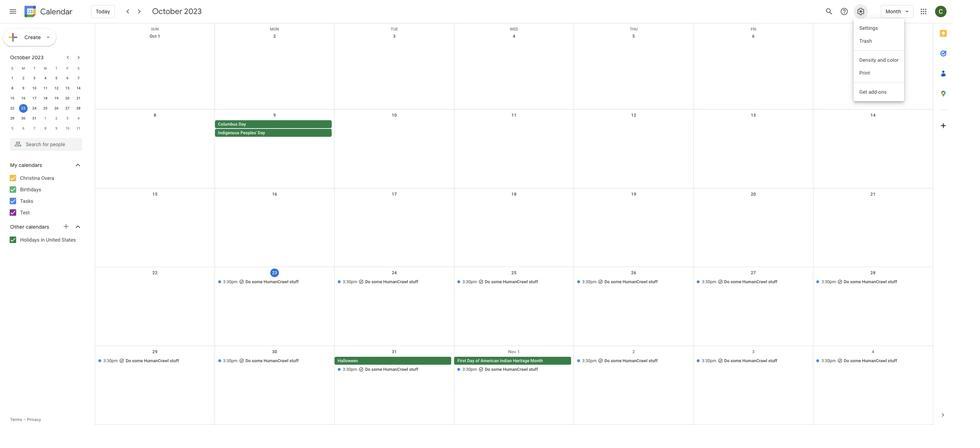 Task type: locate. For each thing, give the bounding box(es) containing it.
october 2023 up sun
[[152, 6, 202, 17]]

7 inside november 7 element
[[33, 126, 35, 130]]

7
[[77, 76, 80, 80], [33, 126, 35, 130]]

1 horizontal spatial 17
[[392, 192, 397, 197]]

6 down f
[[66, 76, 68, 80]]

holidays in united states
[[20, 237, 76, 243]]

0 vertical spatial 12
[[54, 86, 58, 90]]

in
[[41, 237, 45, 243]]

0 vertical spatial 8
[[11, 86, 13, 90]]

5 inside 'element'
[[11, 126, 13, 130]]

s left m
[[11, 66, 13, 70]]

1 horizontal spatial 27
[[751, 271, 756, 276]]

22 inside october 2023 grid
[[10, 106, 14, 110]]

1 vertical spatial 11
[[512, 113, 517, 118]]

20 element
[[63, 94, 72, 103]]

0 vertical spatial 28
[[76, 106, 81, 110]]

1 t from the left
[[33, 66, 35, 70]]

1 vertical spatial 28
[[871, 271, 876, 276]]

27 inside october 2023 grid
[[65, 106, 69, 110]]

calendars up in
[[26, 224, 49, 230]]

19 element
[[52, 94, 61, 103]]

18 inside grid
[[512, 192, 517, 197]]

0 vertical spatial 27
[[65, 106, 69, 110]]

sun
[[151, 27, 159, 32]]

17 element
[[30, 94, 39, 103]]

heritage
[[513, 358, 530, 363]]

0 horizontal spatial t
[[33, 66, 35, 70]]

cell containing columbus day
[[215, 120, 335, 137]]

get
[[860, 89, 867, 95]]

1 vertical spatial 2023
[[32, 54, 44, 61]]

9 up 16 element at the top left of the page
[[22, 86, 24, 90]]

14 up 21 element
[[76, 86, 81, 90]]

0 horizontal spatial october
[[10, 54, 30, 61]]

5 down 29 element
[[11, 126, 13, 130]]

october 2023
[[152, 6, 202, 17], [10, 54, 44, 61]]

1 vertical spatial 10
[[392, 113, 397, 118]]

4
[[513, 34, 515, 39], [44, 76, 46, 80], [77, 116, 80, 120], [872, 349, 875, 354]]

add other calendars image
[[62, 223, 70, 230]]

row group
[[7, 73, 84, 134]]

s
[[11, 66, 13, 70], [77, 66, 80, 70]]

w
[[44, 66, 47, 70]]

24 inside october 2023 grid
[[32, 106, 36, 110]]

october up sun
[[152, 6, 182, 17]]

1 horizontal spatial 5
[[55, 76, 57, 80]]

31 inside row group
[[32, 116, 36, 120]]

2 vertical spatial day
[[467, 358, 474, 363]]

23 cell
[[18, 103, 29, 113]]

2 vertical spatial 11
[[76, 126, 81, 130]]

0 vertical spatial day
[[239, 122, 246, 127]]

calendars
[[19, 162, 42, 168], [26, 224, 49, 230]]

calendars inside dropdown button
[[26, 224, 49, 230]]

6 for oct 1
[[752, 34, 755, 39]]

2 horizontal spatial 9
[[273, 113, 276, 118]]

1 horizontal spatial 31
[[392, 349, 397, 354]]

1 vertical spatial 25
[[512, 271, 517, 276]]

2 horizontal spatial 11
[[512, 113, 517, 118]]

18 inside row group
[[43, 96, 47, 100]]

row containing sun
[[95, 23, 933, 32]]

0 horizontal spatial 11
[[43, 86, 47, 90]]

22 element
[[8, 104, 17, 113]]

0 vertical spatial 7
[[77, 76, 80, 80]]

1 vertical spatial 31
[[392, 349, 397, 354]]

13
[[65, 86, 69, 90], [751, 113, 756, 118]]

20 inside row group
[[65, 96, 69, 100]]

1 vertical spatial 30
[[272, 349, 277, 354]]

settings
[[860, 25, 878, 31]]

1 vertical spatial 20
[[751, 192, 756, 197]]

humancrawl
[[264, 279, 289, 285], [383, 279, 408, 285], [503, 279, 528, 285], [623, 279, 648, 285], [743, 279, 767, 285], [862, 279, 887, 285], [144, 358, 169, 363], [264, 358, 289, 363], [623, 358, 648, 363], [743, 358, 767, 363], [862, 358, 887, 363], [383, 367, 408, 372], [503, 367, 528, 372]]

20
[[65, 96, 69, 100], [751, 192, 756, 197]]

2 vertical spatial 6
[[22, 126, 24, 130]]

14 inside 'element'
[[76, 86, 81, 90]]

16 inside row group
[[21, 96, 25, 100]]

0 horizontal spatial 9
[[22, 86, 24, 90]]

7 up 14 'element'
[[77, 76, 80, 80]]

11
[[43, 86, 47, 90], [512, 113, 517, 118], [76, 126, 81, 130]]

1 vertical spatial 8
[[154, 113, 156, 118]]

9 down november 2 element
[[55, 126, 57, 130]]

25
[[43, 106, 47, 110], [512, 271, 517, 276]]

6 for 1
[[66, 76, 68, 80]]

1 vertical spatial 18
[[512, 192, 517, 197]]

day right peoples'
[[258, 130, 265, 135]]

month right settings menu image
[[886, 8, 901, 15]]

row containing 1
[[7, 73, 84, 83]]

17 inside 17 element
[[32, 96, 36, 100]]

month right heritage
[[531, 358, 543, 363]]

november 1 element
[[41, 114, 50, 123]]

october 2023 grid
[[7, 63, 84, 134]]

0 horizontal spatial october 2023
[[10, 54, 44, 61]]

privacy
[[27, 417, 41, 422]]

do
[[246, 279, 251, 285], [365, 279, 370, 285], [485, 279, 490, 285], [605, 279, 610, 285], [724, 279, 730, 285], [844, 279, 849, 285], [126, 358, 131, 363], [246, 358, 251, 363], [605, 358, 610, 363], [724, 358, 730, 363], [844, 358, 849, 363], [365, 367, 370, 372], [485, 367, 490, 372]]

Search for people text field
[[14, 138, 78, 151]]

0 vertical spatial 13
[[65, 86, 69, 90]]

2
[[273, 34, 276, 39], [22, 76, 24, 80], [55, 116, 57, 120], [633, 349, 635, 354]]

t left w
[[33, 66, 35, 70]]

13 inside row group
[[65, 86, 69, 90]]

0 vertical spatial 11
[[43, 86, 47, 90]]

31
[[32, 116, 36, 120], [392, 349, 397, 354]]

day up peoples'
[[239, 122, 246, 127]]

grid
[[95, 23, 933, 425]]

10
[[32, 86, 36, 90], [392, 113, 397, 118], [65, 126, 69, 130]]

9 up columbus day button at the left
[[273, 113, 276, 118]]

calendar
[[40, 7, 72, 17]]

0 vertical spatial 30
[[21, 116, 25, 120]]

31 down 24 element
[[32, 116, 36, 120]]

21 inside october 2023 grid
[[76, 96, 81, 100]]

t left f
[[55, 66, 58, 70]]

1 horizontal spatial s
[[77, 66, 80, 70]]

0 horizontal spatial 13
[[65, 86, 69, 90]]

color
[[887, 57, 899, 63]]

0 horizontal spatial 31
[[32, 116, 36, 120]]

25 element
[[41, 104, 50, 113]]

1 horizontal spatial 30
[[272, 349, 277, 354]]

21
[[76, 96, 81, 100], [871, 192, 876, 197]]

row
[[95, 23, 933, 32], [95, 31, 933, 109], [7, 63, 84, 73], [7, 73, 84, 83], [7, 83, 84, 93], [7, 93, 84, 103], [7, 103, 84, 113], [95, 109, 933, 188], [7, 113, 84, 124], [7, 124, 84, 134], [95, 188, 933, 267], [95, 267, 933, 346], [95, 346, 933, 425]]

1 vertical spatial 9
[[273, 113, 276, 118]]

26 inside october 2023 grid
[[54, 106, 58, 110]]

10 inside grid
[[392, 113, 397, 118]]

t
[[33, 66, 35, 70], [55, 66, 58, 70]]

2 vertical spatial 10
[[65, 126, 69, 130]]

0 vertical spatial 20
[[65, 96, 69, 100]]

peoples'
[[241, 130, 257, 135]]

9
[[22, 86, 24, 90], [273, 113, 276, 118], [55, 126, 57, 130]]

11 element
[[41, 84, 50, 93]]

8 for sun
[[154, 113, 156, 118]]

calendar element
[[23, 4, 72, 20]]

october 2023 up m
[[10, 54, 44, 61]]

11 inside row
[[76, 126, 81, 130]]

31 element
[[30, 114, 39, 123]]

1 horizontal spatial 11
[[76, 126, 81, 130]]

13 element
[[63, 84, 72, 93]]

29 for 1
[[10, 116, 14, 120]]

settings menu image
[[857, 7, 865, 16]]

29 inside october 2023 grid
[[10, 116, 14, 120]]

28
[[76, 106, 81, 110], [871, 271, 876, 276]]

30
[[21, 116, 25, 120], [272, 349, 277, 354]]

30 inside 30 element
[[21, 116, 25, 120]]

0 horizontal spatial 28
[[76, 106, 81, 110]]

19
[[54, 96, 58, 100], [631, 192, 636, 197]]

25 inside row group
[[43, 106, 47, 110]]

0 vertical spatial 9
[[22, 86, 24, 90]]

1 vertical spatial 29
[[152, 349, 158, 354]]

privacy link
[[27, 417, 41, 422]]

1 vertical spatial 5
[[55, 76, 57, 80]]

1 right oct
[[158, 34, 160, 39]]

november 11 element
[[74, 124, 83, 133]]

0 horizontal spatial 24
[[32, 106, 36, 110]]

14 element
[[74, 84, 83, 93]]

0 horizontal spatial 12
[[54, 86, 58, 90]]

november 3 element
[[63, 114, 72, 123]]

7 down 31 element
[[33, 126, 35, 130]]

1 vertical spatial calendars
[[26, 224, 49, 230]]

9 for october 2023
[[22, 86, 24, 90]]

united
[[46, 237, 60, 243]]

november 10 element
[[63, 124, 72, 133]]

2023
[[184, 6, 202, 17], [32, 54, 44, 61]]

18
[[43, 96, 47, 100], [512, 192, 517, 197]]

16
[[21, 96, 25, 100], [272, 192, 277, 197]]

1 vertical spatial 22
[[152, 271, 158, 276]]

28 element
[[74, 104, 83, 113]]

23
[[21, 106, 25, 110], [272, 271, 277, 276]]

1 horizontal spatial october
[[152, 6, 182, 17]]

26
[[54, 106, 58, 110], [631, 271, 636, 276]]

calendars inside dropdown button
[[19, 162, 42, 168]]

26 element
[[52, 104, 61, 113]]

1 horizontal spatial 15
[[152, 192, 158, 197]]

0 horizontal spatial 25
[[43, 106, 47, 110]]

0 horizontal spatial 8
[[11, 86, 13, 90]]

calendars up 'christina'
[[19, 162, 42, 168]]

november 5 element
[[8, 124, 17, 133]]

october up m
[[10, 54, 30, 61]]

5 for 1
[[55, 76, 57, 80]]

1 vertical spatial 24
[[392, 271, 397, 276]]

23, today element
[[19, 104, 28, 113]]

states
[[62, 237, 76, 243]]

0 horizontal spatial 15
[[10, 96, 14, 100]]

–
[[23, 417, 26, 422]]

17
[[32, 96, 36, 100], [392, 192, 397, 197]]

0 horizontal spatial 14
[[76, 86, 81, 90]]

1 s from the left
[[11, 66, 13, 70]]

3:30pm
[[223, 279, 238, 285], [343, 279, 357, 285], [463, 279, 477, 285], [582, 279, 597, 285], [702, 279, 716, 285], [822, 279, 836, 285], [103, 358, 118, 363], [223, 358, 238, 363], [582, 358, 597, 363], [702, 358, 716, 363], [822, 358, 836, 363], [343, 367, 357, 372], [463, 367, 477, 372]]

1 vertical spatial october
[[10, 54, 30, 61]]

first day of american indian heritage month button
[[454, 357, 571, 365]]

31 up halloween button
[[392, 349, 397, 354]]

29
[[10, 116, 14, 120], [152, 349, 158, 354]]

0 horizontal spatial 23
[[21, 106, 25, 110]]

5 down thu
[[633, 34, 635, 39]]

27
[[65, 106, 69, 110], [751, 271, 756, 276]]

m
[[22, 66, 25, 70]]

15 element
[[8, 94, 17, 103]]

october
[[152, 6, 182, 17], [10, 54, 30, 61]]

1 right nov at the bottom of page
[[517, 349, 520, 354]]

11 inside "element"
[[43, 86, 47, 90]]

None search field
[[0, 135, 89, 151]]

s right f
[[77, 66, 80, 70]]

1 vertical spatial 19
[[631, 192, 636, 197]]

day left of
[[467, 358, 474, 363]]

0 horizontal spatial 10
[[32, 86, 36, 90]]

6
[[752, 34, 755, 39], [66, 76, 68, 80], [22, 126, 24, 130]]

19 inside october 2023 grid
[[54, 96, 58, 100]]

stuff
[[290, 279, 299, 285], [409, 279, 418, 285], [529, 279, 538, 285], [649, 279, 658, 285], [768, 279, 778, 285], [888, 279, 897, 285], [170, 358, 179, 363], [290, 358, 299, 363], [649, 358, 658, 363], [768, 358, 778, 363], [888, 358, 897, 363], [409, 367, 418, 372], [529, 367, 538, 372]]

terms – privacy
[[10, 417, 41, 422]]

0 horizontal spatial 20
[[65, 96, 69, 100]]

24 element
[[30, 104, 39, 113]]

indigenous
[[218, 130, 239, 135]]

6 down 30 element
[[22, 126, 24, 130]]

cell
[[95, 120, 215, 137], [215, 120, 335, 137], [335, 120, 454, 137], [454, 120, 574, 137], [813, 120, 933, 137], [95, 278, 215, 287], [335, 357, 454, 374], [454, 357, 574, 374]]

1 vertical spatial 6
[[66, 76, 68, 80]]

25 inside grid
[[512, 271, 517, 276]]

0 vertical spatial month
[[886, 8, 901, 15]]

6 down fri
[[752, 34, 755, 39]]

2 horizontal spatial 5
[[633, 34, 635, 39]]

0 horizontal spatial 16
[[21, 96, 25, 100]]

0 horizontal spatial 19
[[54, 96, 58, 100]]

1 horizontal spatial 8
[[44, 126, 46, 130]]

5 inside grid
[[633, 34, 635, 39]]

2 horizontal spatial 8
[[154, 113, 156, 118]]

tab list
[[934, 23, 953, 405]]

0 horizontal spatial 22
[[10, 106, 14, 110]]

5 up 12 element
[[55, 76, 57, 80]]

november 8 element
[[41, 124, 50, 133]]

1 vertical spatial 14
[[871, 113, 876, 118]]

14 down get add-ons
[[871, 113, 876, 118]]

14
[[76, 86, 81, 90], [871, 113, 876, 118]]

1 vertical spatial 13
[[751, 113, 756, 118]]

9 inside november 9 element
[[55, 126, 57, 130]]

15 inside october 2023 grid
[[10, 96, 14, 100]]

1 vertical spatial 17
[[392, 192, 397, 197]]

12 inside october 2023 grid
[[54, 86, 58, 90]]

0 vertical spatial calendars
[[19, 162, 42, 168]]

12
[[54, 86, 58, 90], [631, 113, 636, 118]]

10 element
[[30, 84, 39, 93]]

1 horizontal spatial month
[[886, 8, 901, 15]]

month inside popup button
[[886, 8, 901, 15]]

1 horizontal spatial 19
[[631, 192, 636, 197]]

2 vertical spatial 5
[[11, 126, 13, 130]]

holidays
[[20, 237, 40, 243]]

24
[[32, 106, 36, 110], [392, 271, 397, 276]]

15
[[10, 96, 14, 100], [152, 192, 158, 197]]

0 vertical spatial 23
[[21, 106, 25, 110]]

28 inside 28 'element'
[[76, 106, 81, 110]]

1 vertical spatial 27
[[751, 271, 756, 276]]

mon
[[270, 27, 279, 32]]

day inside button
[[467, 358, 474, 363]]

0 vertical spatial 19
[[54, 96, 58, 100]]

30 element
[[19, 114, 28, 123]]

grid containing oct 1
[[95, 23, 933, 425]]

first day of american indian heritage month
[[458, 358, 543, 363]]

13 for october 2023
[[65, 86, 69, 90]]

0 horizontal spatial 7
[[33, 126, 35, 130]]

1 horizontal spatial 18
[[512, 192, 517, 197]]

some
[[252, 279, 263, 285], [372, 279, 382, 285], [491, 279, 502, 285], [611, 279, 622, 285], [731, 279, 741, 285], [850, 279, 861, 285], [132, 358, 143, 363], [252, 358, 263, 363], [611, 358, 622, 363], [731, 358, 741, 363], [850, 358, 861, 363], [372, 367, 382, 372], [491, 367, 502, 372]]

1 horizontal spatial 2023
[[184, 6, 202, 17]]

1 horizontal spatial 23
[[272, 271, 277, 276]]

0 vertical spatial 24
[[32, 106, 36, 110]]

add-
[[869, 89, 879, 95]]

1 horizontal spatial 10
[[65, 126, 69, 130]]

1 vertical spatial 12
[[631, 113, 636, 118]]

8 inside november 8 element
[[44, 126, 46, 130]]

0 vertical spatial 6
[[752, 34, 755, 39]]

16 element
[[19, 94, 28, 103]]

2 horizontal spatial day
[[467, 358, 474, 363]]

of
[[476, 358, 480, 363]]

day
[[239, 122, 246, 127], [258, 130, 265, 135], [467, 358, 474, 363]]



Task type: describe. For each thing, give the bounding box(es) containing it.
halloween
[[338, 358, 358, 363]]

halloween button
[[335, 357, 451, 365]]

0 horizontal spatial 6
[[22, 126, 24, 130]]

day for columbus
[[239, 122, 246, 127]]

print
[[860, 70, 870, 76]]

21 element
[[74, 94, 83, 103]]

30 for nov 1
[[272, 349, 277, 354]]

0 vertical spatial october
[[152, 6, 182, 17]]

0 horizontal spatial 2023
[[32, 54, 44, 61]]

get add-ons
[[860, 89, 887, 95]]

30 for 1
[[21, 116, 25, 120]]

14 for sun
[[871, 113, 876, 118]]

f
[[66, 66, 68, 70]]

columbus
[[218, 122, 238, 127]]

10 inside row
[[65, 126, 69, 130]]

main drawer image
[[9, 7, 17, 16]]

row containing s
[[7, 63, 84, 73]]

9 for sun
[[273, 113, 276, 118]]

1 down 25 element
[[44, 116, 46, 120]]

density
[[860, 57, 876, 63]]

cell containing halloween
[[335, 357, 454, 374]]

5 for oct 1
[[633, 34, 635, 39]]

oct 1
[[150, 34, 160, 39]]

cell containing first day of american indian heritage month
[[454, 357, 574, 374]]

1 horizontal spatial day
[[258, 130, 265, 135]]

8 for october 2023
[[11, 86, 13, 90]]

november 4 element
[[74, 114, 83, 123]]

month inside button
[[531, 358, 543, 363]]

1 horizontal spatial 28
[[871, 271, 876, 276]]

27 element
[[63, 104, 72, 113]]

sat
[[870, 27, 877, 32]]

18 element
[[41, 94, 50, 103]]

today
[[96, 8, 110, 15]]

10 for sun
[[392, 113, 397, 118]]

12 for sun
[[631, 113, 636, 118]]

tasks
[[20, 198, 33, 204]]

my calendars
[[10, 162, 42, 168]]

nov 1
[[508, 349, 520, 354]]

calendars for my calendars
[[19, 162, 42, 168]]

and
[[878, 57, 886, 63]]

11 for october 2023
[[43, 86, 47, 90]]

trash
[[860, 38, 872, 44]]

1 up 15 element
[[11, 76, 13, 80]]

thu
[[630, 27, 638, 32]]

test
[[20, 210, 30, 215]]

1 horizontal spatial 22
[[152, 271, 158, 276]]

today button
[[91, 3, 115, 20]]

23 inside cell
[[21, 106, 25, 110]]

31 for nov 1
[[392, 349, 397, 354]]

settings menu menu
[[854, 19, 905, 101]]

nov
[[508, 349, 516, 354]]

row containing oct 1
[[95, 31, 933, 109]]

1 vertical spatial 16
[[272, 192, 277, 197]]

birthdays
[[20, 187, 41, 192]]

other
[[10, 224, 24, 230]]

calendar heading
[[39, 7, 72, 17]]

10 for october 2023
[[32, 86, 36, 90]]

november 7 element
[[30, 124, 39, 133]]

1 vertical spatial 15
[[152, 192, 158, 197]]

2 s from the left
[[77, 66, 80, 70]]

1 vertical spatial october 2023
[[10, 54, 44, 61]]

ons
[[879, 89, 887, 95]]

calendars for other calendars
[[26, 224, 49, 230]]

13 for sun
[[751, 113, 756, 118]]

terms link
[[10, 417, 22, 422]]

indigenous peoples' day button
[[215, 129, 332, 137]]

3 inside november 3 element
[[66, 116, 68, 120]]

create button
[[3, 29, 56, 46]]

density and color
[[860, 57, 899, 63]]

31 for 1
[[32, 116, 36, 120]]

christina
[[20, 175, 40, 181]]

2 t from the left
[[55, 66, 58, 70]]

1 horizontal spatial 7
[[77, 76, 80, 80]]

12 element
[[52, 84, 61, 93]]

create
[[24, 34, 41, 41]]

1 horizontal spatial 20
[[751, 192, 756, 197]]

other calendars
[[10, 224, 49, 230]]

other calendars button
[[1, 221, 89, 233]]

12 for october 2023
[[54, 86, 58, 90]]

29 for nov 1
[[152, 349, 158, 354]]

november 2 element
[[52, 114, 61, 123]]

my
[[10, 162, 17, 168]]

overa
[[41, 175, 54, 181]]

1 vertical spatial 26
[[631, 271, 636, 276]]

columbus day button
[[215, 120, 332, 128]]

1 horizontal spatial 21
[[871, 192, 876, 197]]

first
[[458, 358, 466, 363]]

indian
[[500, 358, 512, 363]]

wed
[[510, 27, 518, 32]]

my calendars list
[[1, 172, 89, 218]]

1 horizontal spatial 24
[[392, 271, 397, 276]]

november 9 element
[[52, 124, 61, 133]]

1 horizontal spatial october 2023
[[152, 6, 202, 17]]

my calendars button
[[1, 159, 89, 171]]

month button
[[881, 3, 914, 20]]

oct
[[150, 34, 157, 39]]

terms
[[10, 417, 22, 422]]

fri
[[751, 27, 757, 32]]

11 for sun
[[512, 113, 517, 118]]

columbus day indigenous peoples' day
[[218, 122, 265, 135]]

day for first
[[467, 358, 474, 363]]

14 for october 2023
[[76, 86, 81, 90]]

row containing 5
[[7, 124, 84, 134]]

29 element
[[8, 114, 17, 123]]

christina overa
[[20, 175, 54, 181]]

november 6 element
[[19, 124, 28, 133]]

row group containing 1
[[7, 73, 84, 134]]

tue
[[391, 27, 398, 32]]

american
[[481, 358, 499, 363]]



Task type: vqa. For each thing, say whether or not it's contained in the screenshot.
the top 9
yes



